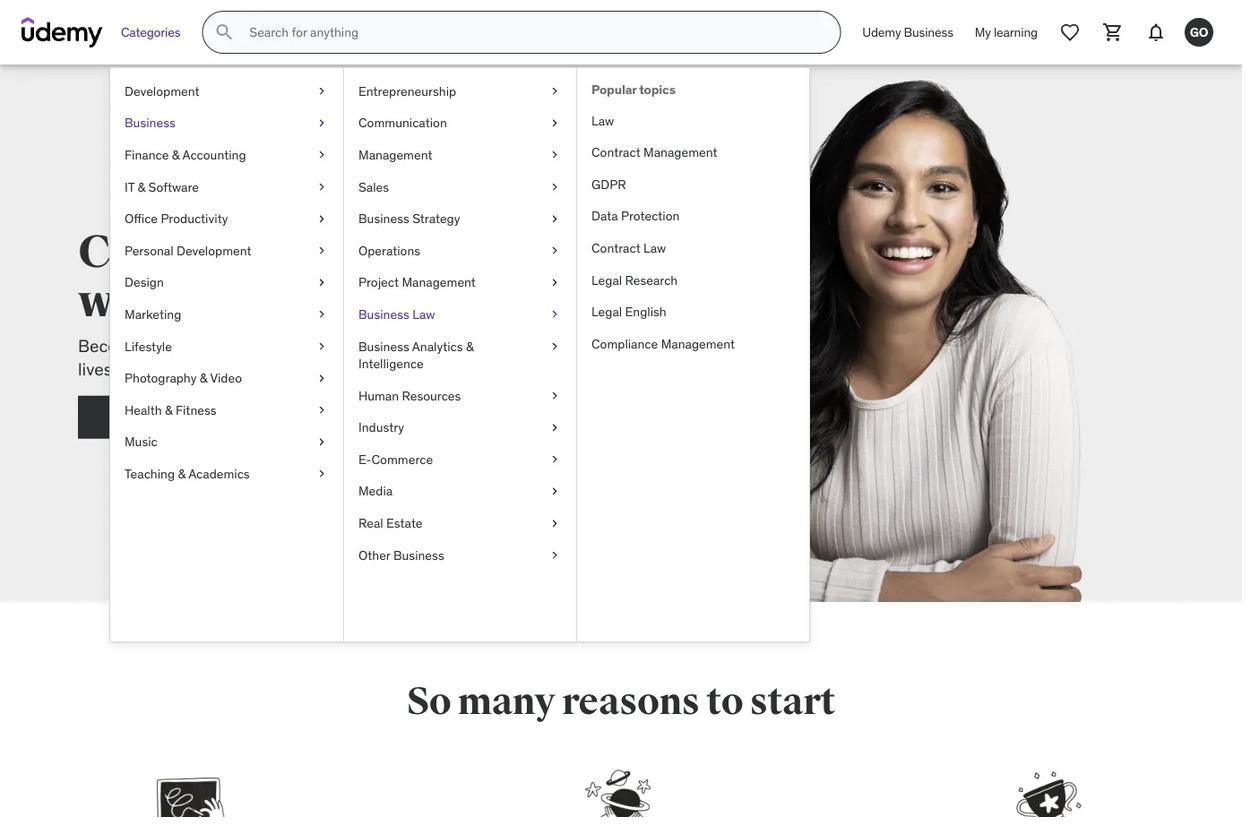 Task type: vqa. For each thing, say whether or not it's contained in the screenshot.
E-Commerce's xsmall icon
yes



Task type: locate. For each thing, give the bounding box(es) containing it.
personal
[[125, 242, 174, 259]]

compliance
[[592, 336, 658, 352]]

strategy
[[413, 211, 460, 227]]

business up operations
[[359, 211, 409, 227]]

law down the popular
[[592, 112, 614, 128]]

music link
[[110, 426, 343, 458]]

contract management link
[[577, 137, 810, 169]]

& for accounting
[[172, 147, 180, 163]]

0 vertical spatial law
[[592, 112, 614, 128]]

xsmall image for human resources
[[548, 387, 562, 405]]

data protection link
[[577, 200, 810, 232]]

xsmall image inside music link
[[315, 433, 329, 451]]

real estate link
[[344, 508, 576, 540]]

xsmall image for personal development
[[315, 242, 329, 260]]

development down office productivity link
[[177, 242, 251, 259]]

get started
[[184, 408, 259, 426]]

contract for contract management
[[592, 144, 641, 160]]

xsmall image for operations
[[548, 242, 562, 260]]

xsmall image inside it & software link
[[315, 178, 329, 196]]

design link
[[110, 267, 343, 299]]

contract down the data
[[592, 240, 641, 256]]

business right udemy
[[904, 24, 954, 40]]

lifestyle link
[[110, 331, 343, 362]]

xsmall image inside management link
[[548, 146, 562, 164]]

legal down contract law
[[592, 272, 622, 288]]

xsmall image inside entrepreneurship link
[[548, 82, 562, 100]]

intelligence
[[359, 356, 424, 372]]

1 legal from the top
[[592, 272, 622, 288]]

xsmall image inside other business "link"
[[548, 547, 562, 564]]

xsmall image inside sales link
[[548, 178, 562, 196]]

business for business
[[125, 115, 176, 131]]

learning
[[994, 24, 1038, 40]]

submit search image
[[214, 22, 235, 43]]

business
[[904, 24, 954, 40], [125, 115, 176, 131], [359, 211, 409, 227], [359, 306, 409, 322], [359, 338, 409, 354], [393, 547, 444, 563]]

xsmall image inside personal development link
[[315, 242, 329, 260]]

compliance management link
[[577, 328, 810, 360]]

xsmall image for business strategy
[[548, 210, 562, 228]]

contract up gdpr
[[592, 144, 641, 160]]

academics
[[188, 466, 250, 482]]

xsmall image inside development link
[[315, 82, 329, 100]]

xsmall image inside teaching & academics link
[[315, 465, 329, 483]]

reasons
[[562, 679, 700, 725]]

xsmall image for sales
[[548, 178, 562, 196]]

1 vertical spatial contract
[[592, 240, 641, 256]]

& inside health & fitness link
[[165, 402, 173, 418]]

human resources link
[[344, 380, 576, 412]]

business analytics & intelligence link
[[344, 331, 576, 380]]

teaching & academics link
[[110, 458, 343, 490]]

my learning
[[975, 24, 1038, 40]]

xsmall image for business analytics & intelligence
[[548, 338, 562, 355]]

productivity
[[161, 211, 228, 227]]

business for business analytics & intelligence
[[359, 338, 409, 354]]

management
[[644, 144, 718, 160], [359, 147, 433, 163], [402, 274, 476, 291], [661, 336, 735, 352]]

operations
[[359, 242, 421, 259]]

an
[[145, 335, 164, 356]]

other
[[359, 547, 390, 563]]

& left video
[[200, 370, 207, 386]]

xsmall image
[[315, 114, 329, 132], [548, 114, 562, 132], [548, 146, 562, 164], [315, 210, 329, 228], [548, 210, 562, 228], [315, 306, 329, 323], [315, 338, 329, 355], [548, 419, 562, 437], [315, 433, 329, 451], [548, 483, 562, 501], [548, 515, 562, 532], [548, 547, 562, 564]]

notifications image
[[1146, 22, 1167, 43]]

business inside other business "link"
[[393, 547, 444, 563]]

business inside business link
[[125, 115, 176, 131]]

management link
[[344, 139, 576, 171]]

xsmall image for real estate
[[548, 515, 562, 532]]

xsmall image inside office productivity link
[[315, 210, 329, 228]]

media
[[359, 483, 393, 500]]

xsmall image inside lifestyle link
[[315, 338, 329, 355]]

xsmall image inside business link
[[315, 114, 329, 132]]

media link
[[344, 476, 576, 508]]

xsmall image for finance & accounting
[[315, 146, 329, 164]]

1 vertical spatial law
[[644, 240, 666, 256]]

& right health
[[165, 402, 173, 418]]

xsmall image inside communication link
[[548, 114, 562, 132]]

data protection
[[592, 208, 680, 224]]

us
[[181, 274, 229, 330]]

teaching
[[125, 466, 175, 482]]

sales link
[[344, 171, 576, 203]]

& for video
[[200, 370, 207, 386]]

xsmall image inside operations 'link'
[[548, 242, 562, 260]]

personal development link
[[110, 235, 343, 267]]

legal up the compliance
[[592, 304, 622, 320]]

entrepreneurship
[[359, 83, 456, 99]]

xsmall image inside industry link
[[548, 419, 562, 437]]

xsmall image inside business strategy link
[[548, 210, 562, 228]]

it & software link
[[110, 171, 343, 203]]

xsmall image for lifestyle
[[315, 338, 329, 355]]

xsmall image for business law
[[548, 306, 562, 323]]

categories button
[[110, 11, 191, 54]]

law up research
[[644, 240, 666, 256]]

office
[[125, 211, 158, 227]]

xsmall image for health & fitness
[[315, 402, 329, 419]]

law
[[592, 112, 614, 128], [644, 240, 666, 256], [413, 306, 435, 322]]

with
[[78, 274, 173, 330]]

xsmall image inside business analytics & intelligence link
[[548, 338, 562, 355]]

management down operations 'link'
[[402, 274, 476, 291]]

1 vertical spatial legal
[[592, 304, 622, 320]]

& inside business analytics & intelligence
[[466, 338, 474, 354]]

& right teaching
[[178, 466, 186, 482]]

xsmall image inside "photography & video" link
[[315, 370, 329, 387]]

change
[[278, 335, 334, 356]]

& for academics
[[178, 466, 186, 482]]

law down the project management
[[413, 306, 435, 322]]

english
[[625, 304, 667, 320]]

xsmall image inside finance & accounting link
[[315, 146, 329, 164]]

sales
[[359, 179, 389, 195]]

other business
[[359, 547, 444, 563]]

xsmall image inside "project management" 'link'
[[548, 274, 562, 291]]

management down law link
[[644, 144, 718, 160]]

Search for anything text field
[[246, 17, 819, 48]]

0 vertical spatial legal
[[592, 272, 622, 288]]

xsmall image inside 'real estate' 'link'
[[548, 515, 562, 532]]

xsmall image for industry
[[548, 419, 562, 437]]

legal english link
[[577, 296, 810, 328]]

wishlist image
[[1060, 22, 1081, 43]]

xsmall image for business
[[315, 114, 329, 132]]

entrepreneurship link
[[344, 75, 576, 107]]

xsmall image
[[315, 82, 329, 100], [548, 82, 562, 100], [315, 146, 329, 164], [315, 178, 329, 196], [548, 178, 562, 196], [315, 242, 329, 260], [548, 242, 562, 260], [315, 274, 329, 291], [548, 274, 562, 291], [548, 306, 562, 323], [548, 338, 562, 355], [315, 370, 329, 387], [548, 387, 562, 405], [315, 402, 329, 419], [548, 451, 562, 469], [315, 465, 329, 483]]

xsmall image for media
[[548, 483, 562, 501]]

xsmall image inside marketing link
[[315, 306, 329, 323]]

lives
[[78, 359, 112, 380]]

xsmall image for office productivity
[[315, 210, 329, 228]]

udemy image
[[22, 17, 103, 48]]

business law
[[359, 306, 435, 322]]

business down project
[[359, 306, 409, 322]]

project
[[359, 274, 399, 291]]

it & software
[[125, 179, 199, 195]]

health & fitness
[[125, 402, 217, 418]]

lifestyle
[[125, 338, 172, 354]]

business up finance
[[125, 115, 176, 131]]

& inside it & software link
[[138, 179, 145, 195]]

office productivity link
[[110, 203, 343, 235]]

law inside 'link'
[[413, 306, 435, 322]]

0 vertical spatial development
[[125, 83, 200, 99]]

start
[[750, 679, 836, 725]]

business inside business law 'link'
[[359, 306, 409, 322]]

business down estate
[[393, 547, 444, 563]]

management down legal english link
[[661, 336, 735, 352]]

business inside business analytics & intelligence
[[359, 338, 409, 354]]

teaching & academics
[[125, 466, 250, 482]]

& right finance
[[172, 147, 180, 163]]

xsmall image for it & software
[[315, 178, 329, 196]]

your
[[208, 359, 241, 380]]

business up intelligence
[[359, 338, 409, 354]]

xsmall image for project management
[[548, 274, 562, 291]]

photography & video
[[125, 370, 242, 386]]

2 legal from the top
[[592, 304, 622, 320]]

development
[[125, 83, 200, 99], [177, 242, 251, 259]]

xsmall image for communication
[[548, 114, 562, 132]]

& inside finance & accounting link
[[172, 147, 180, 163]]

go link
[[1178, 11, 1221, 54]]

xsmall image for development
[[315, 82, 329, 100]]

xsmall image inside e-commerce link
[[548, 451, 562, 469]]

business inside business strategy link
[[359, 211, 409, 227]]

1 vertical spatial development
[[177, 242, 251, 259]]

management for contract
[[644, 144, 718, 160]]

2 vertical spatial law
[[413, 306, 435, 322]]

2 contract from the top
[[592, 240, 641, 256]]

business for business strategy
[[359, 211, 409, 227]]

including
[[135, 359, 204, 380]]

business inside udemy business link
[[904, 24, 954, 40]]

popular topics
[[592, 82, 676, 98]]

0 horizontal spatial law
[[413, 306, 435, 322]]

& for fitness
[[165, 402, 173, 418]]

xsmall image inside health & fitness link
[[315, 402, 329, 419]]

management down communication
[[359, 147, 433, 163]]

xsmall image inside the media link
[[548, 483, 562, 501]]

xsmall image inside design link
[[315, 274, 329, 291]]

human
[[359, 388, 399, 404]]

to
[[707, 679, 743, 725]]

contract law
[[592, 240, 666, 256]]

development down categories dropdown button
[[125, 83, 200, 99]]

xsmall image inside business law 'link'
[[548, 306, 562, 323]]

1 contract from the top
[[592, 144, 641, 160]]

xsmall image inside human resources link
[[548, 387, 562, 405]]

marketing
[[125, 306, 181, 322]]

management inside 'link'
[[402, 274, 476, 291]]

legal for legal research
[[592, 272, 622, 288]]

shopping cart with 0 items image
[[1103, 22, 1124, 43]]

&
[[172, 147, 180, 163], [138, 179, 145, 195], [466, 338, 474, 354], [200, 370, 207, 386], [165, 402, 173, 418], [178, 466, 186, 482]]

& inside "photography & video" link
[[200, 370, 207, 386]]

0 vertical spatial contract
[[592, 144, 641, 160]]

2 horizontal spatial law
[[644, 240, 666, 256]]

come teach with us become an instructor and change lives — including your own
[[78, 224, 334, 380]]

& right the analytics
[[466, 338, 474, 354]]

law link
[[577, 105, 810, 137]]

& right it
[[138, 179, 145, 195]]

& inside teaching & academics link
[[178, 466, 186, 482]]

health & fitness link
[[110, 394, 343, 426]]



Task type: describe. For each thing, give the bounding box(es) containing it.
marketing link
[[110, 299, 343, 331]]

xsmall image for e-commerce
[[548, 451, 562, 469]]

udemy
[[863, 24, 901, 40]]

udemy business link
[[852, 11, 964, 54]]

gdpr
[[592, 176, 626, 192]]

real
[[359, 515, 383, 531]]

business strategy
[[359, 211, 460, 227]]

my
[[975, 24, 991, 40]]

resources
[[402, 388, 461, 404]]

xsmall image for music
[[315, 433, 329, 451]]

management for project
[[402, 274, 476, 291]]

gdpr link
[[577, 169, 810, 200]]

finance & accounting link
[[110, 139, 343, 171]]

contract law link
[[577, 232, 810, 264]]

so many reasons to start
[[407, 679, 836, 725]]

e-
[[359, 451, 372, 468]]

xsmall image for teaching & academics
[[315, 465, 329, 483]]

analytics
[[412, 338, 463, 354]]

personal development
[[125, 242, 251, 259]]

& for software
[[138, 179, 145, 195]]

contract for contract law
[[592, 240, 641, 256]]

other business link
[[344, 540, 576, 571]]

business law element
[[576, 68, 810, 642]]

music
[[125, 434, 158, 450]]

photography & video link
[[110, 362, 343, 394]]

legal research link
[[577, 264, 810, 296]]

development link
[[110, 75, 343, 107]]

finance
[[125, 147, 169, 163]]

business link
[[110, 107, 343, 139]]

get started link
[[78, 396, 365, 439]]

legal for legal english
[[592, 304, 622, 320]]

data
[[592, 208, 618, 224]]

business analytics & intelligence
[[359, 338, 474, 372]]

become
[[78, 335, 141, 356]]

law for contract law
[[644, 240, 666, 256]]

operations link
[[344, 235, 576, 267]]

e-commerce link
[[344, 444, 576, 476]]

real estate
[[359, 515, 423, 531]]

xsmall image for management
[[548, 146, 562, 164]]

industry link
[[344, 412, 576, 444]]

instructor
[[168, 335, 241, 356]]

compliance management
[[592, 336, 735, 352]]

legal research
[[592, 272, 678, 288]]

office productivity
[[125, 211, 228, 227]]

software
[[148, 179, 199, 195]]

started
[[211, 408, 259, 426]]

and
[[245, 335, 274, 356]]

get
[[184, 408, 208, 426]]

communication link
[[344, 107, 576, 139]]

xsmall image for marketing
[[315, 306, 329, 323]]

business law link
[[344, 299, 576, 331]]

legal english
[[592, 304, 667, 320]]

business strategy link
[[344, 203, 576, 235]]

1 horizontal spatial law
[[592, 112, 614, 128]]

go
[[1190, 24, 1209, 40]]

accounting
[[182, 147, 246, 163]]

own
[[245, 359, 277, 380]]

design
[[125, 274, 164, 291]]

teach
[[209, 224, 326, 280]]

research
[[625, 272, 678, 288]]

law for business law
[[413, 306, 435, 322]]

categories
[[121, 24, 180, 40]]

many
[[458, 679, 555, 725]]

xsmall image for entrepreneurship
[[548, 82, 562, 100]]

xsmall image for design
[[315, 274, 329, 291]]

my learning link
[[964, 11, 1049, 54]]

finance & accounting
[[125, 147, 246, 163]]

xsmall image for other business
[[548, 547, 562, 564]]

—
[[116, 359, 131, 380]]

come
[[78, 224, 201, 280]]

project management link
[[344, 267, 576, 299]]

topics
[[639, 82, 676, 98]]

management for compliance
[[661, 336, 735, 352]]

popular
[[592, 82, 637, 98]]

so
[[407, 679, 451, 725]]

human resources
[[359, 388, 461, 404]]

fitness
[[176, 402, 217, 418]]

video
[[210, 370, 242, 386]]

business for business law
[[359, 306, 409, 322]]

xsmall image for photography & video
[[315, 370, 329, 387]]

e-commerce
[[359, 451, 433, 468]]

protection
[[621, 208, 680, 224]]

udemy business
[[863, 24, 954, 40]]

project management
[[359, 274, 476, 291]]

commerce
[[372, 451, 433, 468]]



